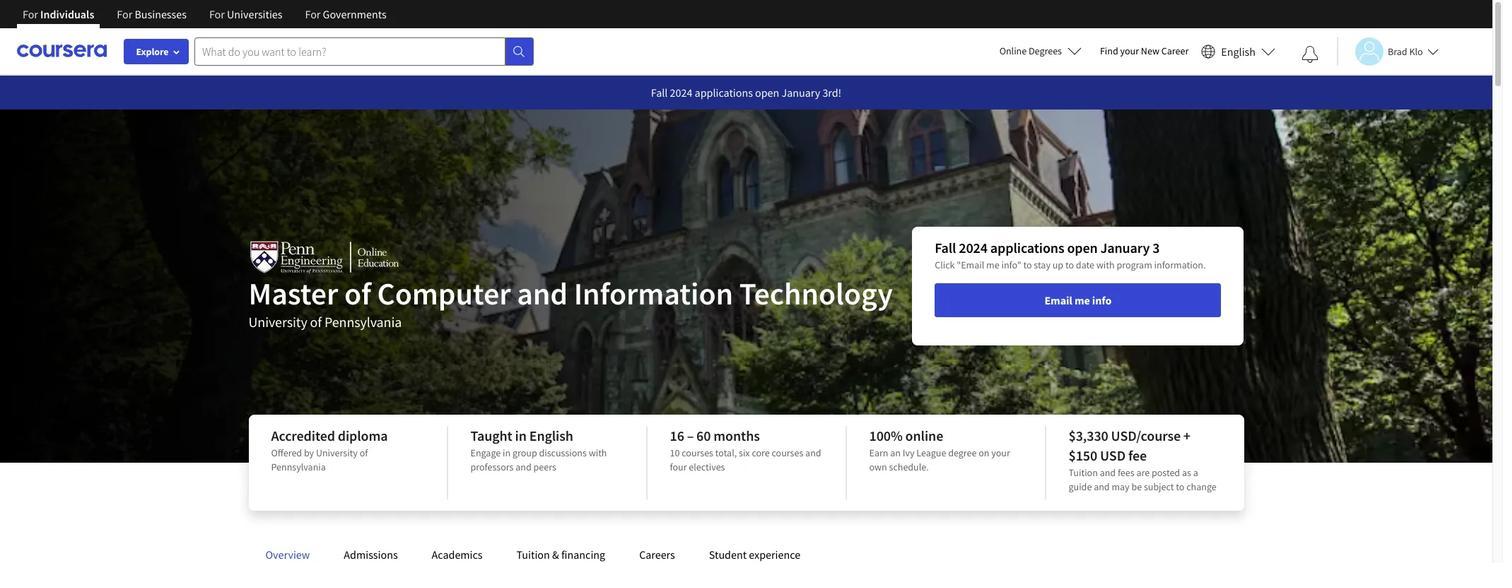 Task type: vqa. For each thing, say whether or not it's contained in the screenshot.
1st 7.3: from the top
no



Task type: describe. For each thing, give the bounding box(es) containing it.
governments
[[323, 7, 387, 21]]

16 – 60 months 10 courses total, six core courses and four electives
[[670, 427, 821, 474]]

explore
[[136, 45, 169, 58]]

to inside "$3,330 usd/course + $150 usd fee tuition and fees are posted as a guide and may be subject to change"
[[1176, 481, 1185, 494]]

1 vertical spatial tuition
[[517, 548, 550, 562]]

info
[[1092, 293, 1112, 308]]

email me info
[[1045, 293, 1112, 308]]

accredited diploma offered by university of pennsylvania
[[271, 427, 388, 474]]

online
[[1000, 45, 1027, 57]]

new
[[1141, 45, 1160, 57]]

for for universities
[[209, 7, 225, 21]]

diploma
[[338, 427, 388, 445]]

degrees
[[1029, 45, 1062, 57]]

academics
[[432, 548, 483, 562]]

usd
[[1100, 447, 1126, 465]]

months
[[714, 427, 760, 445]]

pennsylvania inside master of computer and information technology university of pennsylvania
[[325, 313, 402, 331]]

with inside taught in english engage in group discussions with professors and peers
[[589, 447, 607, 460]]

fall 2024 applications open january 3 click "email me info" to stay up to date with program information.
[[935, 239, 1206, 272]]

fall for a
[[651, 86, 668, 100]]

earn
[[869, 447, 889, 460]]

3rd!
[[823, 86, 842, 100]]

tuition inside "$3,330 usd/course + $150 usd fee tuition and fees are posted as a guide and may be subject to change"
[[1069, 467, 1098, 479]]

six
[[739, 447, 750, 460]]

$3,330 usd/course + $150 usd fee tuition and fees are posted as a guide and may be subject to change
[[1069, 427, 1217, 494]]

taught
[[471, 427, 512, 445]]

What do you want to learn? text field
[[194, 37, 506, 65]]

online degrees
[[1000, 45, 1062, 57]]

engage
[[471, 447, 501, 460]]

discussions
[[539, 447, 587, 460]]

electives
[[689, 461, 725, 474]]

online
[[906, 427, 943, 445]]

subject
[[1144, 481, 1174, 494]]

four
[[670, 461, 687, 474]]

university inside master of computer and information technology university of pennsylvania
[[249, 313, 307, 331]]

show notifications image
[[1302, 46, 1319, 63]]

date
[[1076, 259, 1095, 272]]

online degrees button
[[988, 35, 1093, 66]]

find your new career link
[[1093, 42, 1196, 60]]

peers
[[534, 461, 556, 474]]

master of computer and information technology university of pennsylvania
[[249, 274, 893, 331]]

of inside accredited diploma offered by university of pennsylvania
[[360, 447, 368, 460]]

applications
[[991, 239, 1065, 257]]

guide
[[1069, 481, 1092, 494]]

60
[[697, 427, 711, 445]]

universities
[[227, 7, 283, 21]]

of down university of pennsylvania logo
[[310, 313, 322, 331]]

academics link
[[432, 548, 483, 562]]

info"
[[1002, 259, 1022, 272]]

university of pennsylvania logo image
[[249, 240, 401, 276]]

2024 for applications
[[959, 239, 988, 257]]

0 horizontal spatial a
[[695, 86, 701, 100]]

100%
[[869, 427, 903, 445]]

experience
[[749, 548, 801, 562]]

1 courses from the left
[[682, 447, 714, 460]]

may
[[1112, 481, 1130, 494]]

master
[[249, 274, 338, 313]]

accredited
[[271, 427, 335, 445]]

overview
[[266, 548, 310, 562]]

technology
[[740, 274, 893, 313]]

1 horizontal spatial in
[[515, 427, 527, 445]]

$3,330
[[1069, 427, 1109, 445]]

careers link
[[639, 548, 675, 562]]

for universities
[[209, 7, 283, 21]]

100% online earn an ivy league degree on your own schedule.
[[869, 427, 1010, 474]]

16
[[670, 427, 684, 445]]

admissions link
[[344, 548, 398, 562]]

offered
[[271, 447, 302, 460]]

for individuals
[[23, 7, 94, 21]]

and inside 16 – 60 months 10 courses total, six core courses and four electives
[[806, 447, 821, 460]]

banner navigation
[[11, 0, 398, 39]]

financing
[[561, 548, 605, 562]]

individuals
[[40, 7, 94, 21]]

email
[[1045, 293, 1073, 308]]

english button
[[1196, 28, 1281, 74]]

fall for applications
[[935, 239, 956, 257]]

your inside 100% online earn an ivy league degree on your own schedule.
[[992, 447, 1010, 460]]

explore button
[[124, 39, 189, 64]]

information
[[574, 274, 733, 313]]

and inside master of computer and information technology university of pennsylvania
[[517, 274, 568, 313]]

career
[[1162, 45, 1189, 57]]

stay
[[1034, 259, 1051, 272]]



Task type: locate. For each thing, give the bounding box(es) containing it.
group
[[513, 447, 537, 460]]

degree
[[948, 447, 977, 460]]

open right 'pplications'
[[755, 86, 780, 100]]

league
[[917, 447, 946, 460]]

2024 up "email
[[959, 239, 988, 257]]

tuition left '&'
[[517, 548, 550, 562]]

0 horizontal spatial english
[[529, 427, 573, 445]]

$150
[[1069, 447, 1098, 465]]

1 vertical spatial open
[[1067, 239, 1098, 257]]

student experience
[[709, 548, 801, 562]]

1 horizontal spatial your
[[1121, 45, 1139, 57]]

1 horizontal spatial open
[[1067, 239, 1098, 257]]

a inside "$3,330 usd/course + $150 usd fee tuition and fees are posted as a guide and may be subject to change"
[[1193, 467, 1198, 479]]

for for governments
[[305, 7, 321, 21]]

for left businesses
[[117, 7, 132, 21]]

2 courses from the left
[[772, 447, 804, 460]]

1 vertical spatial your
[[992, 447, 1010, 460]]

your right find
[[1121, 45, 1139, 57]]

courses up electives
[[682, 447, 714, 460]]

0 vertical spatial university
[[249, 313, 307, 331]]

klo
[[1410, 45, 1423, 58]]

fall inside fall 2024 applications open january 3 click "email me info" to stay up to date with program information.
[[935, 239, 956, 257]]

0 vertical spatial a
[[695, 86, 701, 100]]

find
[[1100, 45, 1119, 57]]

fees
[[1118, 467, 1135, 479]]

0 vertical spatial your
[[1121, 45, 1139, 57]]

0 vertical spatial me
[[987, 259, 1000, 272]]

0 vertical spatial open
[[755, 86, 780, 100]]

student
[[709, 548, 747, 562]]

1 vertical spatial with
[[589, 447, 607, 460]]

2 for from the left
[[117, 7, 132, 21]]

pennsylvania
[[325, 313, 402, 331], [271, 461, 326, 474]]

0 horizontal spatial university
[[249, 313, 307, 331]]

student experience link
[[709, 548, 801, 562]]

in
[[515, 427, 527, 445], [503, 447, 511, 460]]

tuition & financing
[[517, 548, 605, 562]]

1 vertical spatial january
[[1101, 239, 1150, 257]]

for for individuals
[[23, 7, 38, 21]]

english inside button
[[1221, 44, 1256, 58]]

posted
[[1152, 467, 1180, 479]]

on
[[979, 447, 990, 460]]

pennsylvania inside accredited diploma offered by university of pennsylvania
[[271, 461, 326, 474]]

ivy
[[903, 447, 915, 460]]

professors
[[471, 461, 514, 474]]

courses right core
[[772, 447, 804, 460]]

open up date
[[1067, 239, 1098, 257]]

1 for from the left
[[23, 7, 38, 21]]

0 horizontal spatial tuition
[[517, 548, 550, 562]]

0 vertical spatial pennsylvania
[[325, 313, 402, 331]]

for for businesses
[[117, 7, 132, 21]]

0 horizontal spatial in
[[503, 447, 511, 460]]

0 vertical spatial january
[[782, 86, 820, 100]]

2024 left 'pplications'
[[670, 86, 693, 100]]

0 vertical spatial tuition
[[1069, 467, 1098, 479]]

english inside taught in english engage in group discussions with professors and peers
[[529, 427, 573, 445]]

me inside email me info button
[[1075, 293, 1090, 308]]

fall left 'pplications'
[[651, 86, 668, 100]]

for governments
[[305, 7, 387, 21]]

to left stay
[[1024, 259, 1032, 272]]

total,
[[715, 447, 737, 460]]

1 horizontal spatial tuition
[[1069, 467, 1098, 479]]

1 vertical spatial in
[[503, 447, 511, 460]]

tuition up guide
[[1069, 467, 1098, 479]]

me inside fall 2024 applications open january 3 click "email me info" to stay up to date with program information.
[[987, 259, 1000, 272]]

me left info" in the top right of the page
[[987, 259, 1000, 272]]

in left group
[[503, 447, 511, 460]]

0 horizontal spatial january
[[782, 86, 820, 100]]

university inside accredited diploma offered by university of pennsylvania
[[316, 447, 358, 460]]

for businesses
[[117, 7, 187, 21]]

change
[[1187, 481, 1217, 494]]

0 horizontal spatial to
[[1024, 259, 1032, 272]]

open inside fall 2024 applications open january 3 click "email me info" to stay up to date with program information.
[[1067, 239, 1098, 257]]

be
[[1132, 481, 1142, 494]]

–
[[687, 427, 694, 445]]

with right date
[[1097, 259, 1115, 272]]

january inside fall 2024 applications open january 3 click "email me info" to stay up to date with program information.
[[1101, 239, 1150, 257]]

me left info
[[1075, 293, 1090, 308]]

click
[[935, 259, 955, 272]]

0 vertical spatial english
[[1221, 44, 1256, 58]]

2 horizontal spatial to
[[1176, 481, 1185, 494]]

english right career
[[1221, 44, 1256, 58]]

find your new career
[[1100, 45, 1189, 57]]

1 horizontal spatial a
[[1193, 467, 1198, 479]]

brad klo
[[1388, 45, 1423, 58]]

fall
[[651, 86, 668, 100], [935, 239, 956, 257]]

for left individuals
[[23, 7, 38, 21]]

1 vertical spatial pennsylvania
[[271, 461, 326, 474]]

10
[[670, 447, 680, 460]]

2024 inside fall 2024 applications open january 3 click "email me info" to stay up to date with program information.
[[959, 239, 988, 257]]

0 horizontal spatial open
[[755, 86, 780, 100]]

0 horizontal spatial your
[[992, 447, 1010, 460]]

to down as
[[1176, 481, 1185, 494]]

me
[[987, 259, 1000, 272], [1075, 293, 1090, 308]]

brad
[[1388, 45, 1408, 58]]

with
[[1097, 259, 1115, 272], [589, 447, 607, 460]]

None search field
[[194, 37, 534, 65]]

0 vertical spatial in
[[515, 427, 527, 445]]

of right master
[[344, 274, 371, 313]]

up
[[1053, 259, 1064, 272]]

overview link
[[266, 548, 310, 562]]

0 vertical spatial fall
[[651, 86, 668, 100]]

for left governments
[[305, 7, 321, 21]]

1 vertical spatial fall
[[935, 239, 956, 257]]

schedule.
[[889, 461, 929, 474]]

of down diploma
[[360, 447, 368, 460]]

are
[[1137, 467, 1150, 479]]

usd/course
[[1111, 427, 1181, 445]]

0 horizontal spatial me
[[987, 259, 1000, 272]]

1 horizontal spatial 2024
[[959, 239, 988, 257]]

0 vertical spatial 2024
[[670, 86, 693, 100]]

1 vertical spatial english
[[529, 427, 573, 445]]

coursera image
[[17, 40, 107, 62]]

0 vertical spatial with
[[1097, 259, 1115, 272]]

2024
[[670, 86, 693, 100], [959, 239, 988, 257]]

by
[[304, 447, 314, 460]]

"email
[[957, 259, 985, 272]]

1 horizontal spatial courses
[[772, 447, 804, 460]]

1 vertical spatial me
[[1075, 293, 1090, 308]]

1 horizontal spatial me
[[1075, 293, 1090, 308]]

january
[[782, 86, 820, 100], [1101, 239, 1150, 257]]

english
[[1221, 44, 1256, 58], [529, 427, 573, 445]]

an
[[890, 447, 901, 460]]

1 horizontal spatial to
[[1066, 259, 1074, 272]]

and
[[517, 274, 568, 313], [806, 447, 821, 460], [516, 461, 532, 474], [1100, 467, 1116, 479], [1094, 481, 1110, 494]]

1 vertical spatial 2024
[[959, 239, 988, 257]]

pplications
[[701, 86, 753, 100]]

4 for from the left
[[305, 7, 321, 21]]

fee
[[1129, 447, 1147, 465]]

to right up
[[1066, 259, 1074, 272]]

careers
[[639, 548, 675, 562]]

0 horizontal spatial courses
[[682, 447, 714, 460]]

3 for from the left
[[209, 7, 225, 21]]

for left universities
[[209, 7, 225, 21]]

0 horizontal spatial with
[[589, 447, 607, 460]]

open
[[755, 86, 780, 100], [1067, 239, 1098, 257]]

1 horizontal spatial fall
[[935, 239, 956, 257]]

as
[[1182, 467, 1191, 479]]

in up group
[[515, 427, 527, 445]]

3
[[1153, 239, 1160, 257]]

and inside taught in english engage in group discussions with professors and peers
[[516, 461, 532, 474]]

0 horizontal spatial 2024
[[670, 86, 693, 100]]

information.
[[1154, 259, 1206, 272]]

0 horizontal spatial fall
[[651, 86, 668, 100]]

of
[[344, 274, 371, 313], [310, 313, 322, 331], [360, 447, 368, 460]]

admissions
[[344, 548, 398, 562]]

your right on
[[992, 447, 1010, 460]]

english up discussions
[[529, 427, 573, 445]]

core
[[752, 447, 770, 460]]

fall up click
[[935, 239, 956, 257]]

1 horizontal spatial english
[[1221, 44, 1256, 58]]

january up 'program'
[[1101, 239, 1150, 257]]

2024 for a
[[670, 86, 693, 100]]

with right discussions
[[589, 447, 607, 460]]

1 horizontal spatial with
[[1097, 259, 1115, 272]]

taught in english engage in group discussions with professors and peers
[[471, 427, 607, 474]]

+
[[1184, 427, 1191, 445]]

businesses
[[135, 7, 187, 21]]

fall 2024 a pplications open january 3rd!
[[651, 86, 842, 100]]

1 vertical spatial university
[[316, 447, 358, 460]]

tuition & financing link
[[517, 548, 605, 562]]

email me info button
[[935, 284, 1222, 318]]

own
[[869, 461, 887, 474]]

&
[[552, 548, 559, 562]]

a
[[695, 86, 701, 100], [1193, 467, 1198, 479]]

1 horizontal spatial university
[[316, 447, 358, 460]]

with inside fall 2024 applications open january 3 click "email me info" to stay up to date with program information.
[[1097, 259, 1115, 272]]

january left 3rd!
[[782, 86, 820, 100]]

1 vertical spatial a
[[1193, 467, 1198, 479]]

1 horizontal spatial january
[[1101, 239, 1150, 257]]



